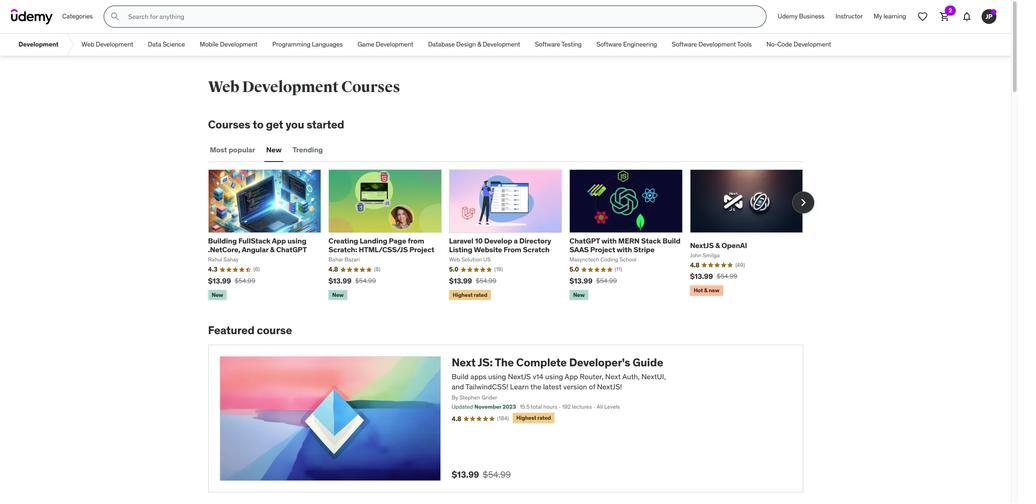 Task type: describe. For each thing, give the bounding box(es) containing it.
software development tools
[[672, 40, 752, 48]]

web for web development
[[82, 40, 94, 48]]

from
[[408, 236, 424, 246]]

software testing link
[[528, 34, 589, 56]]

website
[[474, 245, 502, 254]]

15.5 total hours
[[520, 404, 557, 411]]

trending
[[293, 145, 323, 154]]

categories
[[62, 12, 93, 20]]

development right "mobile" on the top of the page
[[220, 40, 257, 48]]

10
[[475, 236, 483, 246]]

development link
[[11, 34, 66, 56]]

2 horizontal spatial using
[[545, 372, 563, 381]]

the
[[530, 382, 541, 392]]

to
[[253, 117, 264, 132]]

jp
[[986, 12, 993, 21]]

development right design
[[483, 40, 520, 48]]

software development tools link
[[664, 34, 759, 56]]

software for software engineering
[[596, 40, 622, 48]]

no-
[[766, 40, 777, 48]]

software for software testing
[[535, 40, 560, 48]]

learning
[[884, 12, 906, 20]]

saas
[[570, 245, 589, 254]]

my
[[874, 12, 882, 20]]

development up you in the left top of the page
[[242, 77, 338, 97]]

app inside building fullstack app using .netcore, angular & chatgpt
[[272, 236, 286, 246]]

latest
[[543, 382, 562, 392]]

router,
[[580, 372, 603, 381]]

building fullstack app using .netcore, angular & chatgpt
[[208, 236, 307, 254]]

$54.99
[[483, 469, 511, 480]]

new button
[[264, 139, 283, 161]]

fullstack
[[238, 236, 271, 246]]

tools
[[737, 40, 752, 48]]

build inside next js: the complete developer's guide build apps using nextjs v14 using app router, next auth, nextui, and tailwindcss! learn the latest version of nextjs! by stephen grider
[[452, 372, 469, 381]]

creating
[[329, 236, 358, 246]]

from
[[504, 245, 521, 254]]

udemy image
[[11, 9, 53, 24]]

courses to get you started
[[208, 117, 344, 132]]

chatgpt inside building fullstack app using .netcore, angular & chatgpt
[[276, 245, 307, 254]]

listing
[[449, 245, 472, 254]]

js:
[[478, 356, 493, 370]]

by
[[452, 394, 458, 401]]

directory
[[519, 236, 551, 246]]

page
[[389, 236, 406, 246]]

science
[[163, 40, 185, 48]]

arrow pointing to subcategory menu links image
[[66, 34, 74, 56]]

chatgpt inside chatgpt with mern stack  build saas project with stripe
[[570, 236, 600, 246]]

building
[[208, 236, 237, 246]]

design
[[456, 40, 476, 48]]

data science link
[[141, 34, 192, 56]]

lectures
[[572, 404, 592, 411]]

with left stripe
[[617, 245, 632, 254]]

categories button
[[57, 6, 98, 28]]

highest rated
[[516, 415, 551, 422]]

building fullstack app using .netcore, angular & chatgpt link
[[208, 236, 307, 254]]

engineering
[[623, 40, 657, 48]]

2
[[949, 7, 952, 14]]

v14
[[533, 372, 543, 381]]

popular
[[229, 145, 255, 154]]

using inside building fullstack app using .netcore, angular & chatgpt
[[287, 236, 306, 246]]

database
[[428, 40, 455, 48]]

and
[[452, 382, 464, 392]]

most
[[210, 145, 227, 154]]

shopping cart with 2 items image
[[939, 11, 950, 22]]

2 horizontal spatial &
[[715, 241, 720, 250]]

2 link
[[934, 6, 956, 28]]

scratch
[[523, 245, 550, 254]]

highest
[[516, 415, 536, 422]]

laravel
[[449, 236, 473, 246]]

0 horizontal spatial courses
[[208, 117, 250, 132]]

of
[[589, 382, 595, 392]]

chatgpt with mern stack  build saas project with stripe
[[570, 236, 680, 254]]

mobile development
[[200, 40, 257, 48]]

web development link
[[74, 34, 141, 56]]

udemy business
[[778, 12, 824, 20]]

0 vertical spatial courses
[[341, 77, 400, 97]]

november
[[474, 404, 501, 411]]

scratch:
[[329, 245, 357, 254]]

with left mern
[[601, 236, 617, 246]]

nextjs inside carousel element
[[690, 241, 714, 250]]

programming languages link
[[265, 34, 350, 56]]

database design & development link
[[421, 34, 528, 56]]

development down submit search image
[[96, 40, 133, 48]]

15.5
[[520, 404, 530, 411]]

get
[[266, 117, 283, 132]]



Task type: vqa. For each thing, say whether or not it's contained in the screenshot.
bottom Udemy Business "link"
no



Task type: locate. For each thing, give the bounding box(es) containing it.
programming
[[272, 40, 310, 48]]

web
[[82, 40, 94, 48], [208, 77, 239, 97]]

project
[[409, 245, 434, 254], [590, 245, 615, 254]]

project for html/css/js
[[409, 245, 434, 254]]

development down udemy image in the top of the page
[[18, 40, 59, 48]]

courses
[[341, 77, 400, 97], [208, 117, 250, 132]]

0 horizontal spatial next
[[452, 356, 476, 370]]

next
[[452, 356, 476, 370], [605, 372, 621, 381]]

1 vertical spatial nextjs
[[508, 372, 531, 381]]

complete
[[516, 356, 567, 370]]

stack
[[641, 236, 661, 246]]

using right fullstack
[[287, 236, 306, 246]]

learn
[[510, 382, 529, 392]]

project inside chatgpt with mern stack  build saas project with stripe
[[590, 245, 615, 254]]

started
[[307, 117, 344, 132]]

0 horizontal spatial app
[[272, 236, 286, 246]]

0 horizontal spatial project
[[409, 245, 434, 254]]

1 vertical spatial app
[[565, 372, 578, 381]]

tailwindcss!
[[466, 382, 508, 392]]

nextjs & openai link
[[690, 241, 747, 250]]

build
[[663, 236, 680, 246], [452, 372, 469, 381]]

2 software from the left
[[596, 40, 622, 48]]

total
[[531, 404, 542, 411]]

0 vertical spatial web
[[82, 40, 94, 48]]

nextjs & openai
[[690, 241, 747, 250]]

0 horizontal spatial &
[[270, 245, 275, 254]]

& left openai
[[715, 241, 720, 250]]

instructor link
[[830, 6, 868, 28]]

development right code
[[794, 40, 831, 48]]

nextjs inside next js: the complete developer's guide build apps using nextjs v14 using app router, next auth, nextui, and tailwindcss! learn the latest version of nextjs! by stephen grider
[[508, 372, 531, 381]]

next image
[[796, 195, 811, 210]]

development
[[18, 40, 59, 48], [96, 40, 133, 48], [220, 40, 257, 48], [376, 40, 413, 48], [483, 40, 520, 48], [698, 40, 736, 48], [794, 40, 831, 48], [242, 77, 338, 97]]

1 horizontal spatial build
[[663, 236, 680, 246]]

1 horizontal spatial courses
[[341, 77, 400, 97]]

chatgpt left mern
[[570, 236, 600, 246]]

project inside creating landing page from scratch: html/css/js project
[[409, 245, 434, 254]]

chatgpt with mern stack  build saas project with stripe link
[[570, 236, 680, 254]]

development left "tools"
[[698, 40, 736, 48]]

next up "nextjs!"
[[605, 372, 621, 381]]

0 vertical spatial nextjs
[[690, 241, 714, 250]]

game development link
[[350, 34, 421, 56]]

& right angular
[[270, 245, 275, 254]]

updated
[[452, 404, 473, 411]]

no-code development
[[766, 40, 831, 48]]

with
[[601, 236, 617, 246], [617, 245, 632, 254]]

programming languages
[[272, 40, 343, 48]]

project right saas
[[590, 245, 615, 254]]

featured
[[208, 324, 254, 338]]

software engineering
[[596, 40, 657, 48]]

web development courses
[[208, 77, 400, 97]]

2023
[[503, 404, 516, 411]]

course
[[257, 324, 292, 338]]

0 vertical spatial next
[[452, 356, 476, 370]]

2 project from the left
[[590, 245, 615, 254]]

1 horizontal spatial software
[[596, 40, 622, 48]]

wishlist image
[[917, 11, 928, 22]]

mobile development link
[[192, 34, 265, 56]]

1 horizontal spatial project
[[590, 245, 615, 254]]

languages
[[312, 40, 343, 48]]

submit search image
[[110, 11, 121, 22]]

stephen
[[459, 394, 480, 401]]

0 horizontal spatial web
[[82, 40, 94, 48]]

hours
[[543, 404, 557, 411]]

creating landing page from scratch: html/css/js project
[[329, 236, 434, 254]]

web for web development courses
[[208, 77, 239, 97]]

& inside building fullstack app using .netcore, angular & chatgpt
[[270, 245, 275, 254]]

using up tailwindcss!
[[488, 372, 506, 381]]

development right game
[[376, 40, 413, 48]]

mern
[[618, 236, 640, 246]]

develop
[[484, 236, 512, 246]]

app up version
[[565, 372, 578, 381]]

courses down game
[[341, 77, 400, 97]]

chatgpt right angular
[[276, 245, 307, 254]]

data science
[[148, 40, 185, 48]]

nextjs up learn
[[508, 372, 531, 381]]

192
[[562, 404, 571, 411]]

1 horizontal spatial using
[[488, 372, 506, 381]]

developer's
[[569, 356, 630, 370]]

1 horizontal spatial &
[[477, 40, 481, 48]]

software left "engineering"
[[596, 40, 622, 48]]

notifications image
[[961, 11, 972, 22]]

1 horizontal spatial next
[[605, 372, 621, 381]]

1 horizontal spatial app
[[565, 372, 578, 381]]

code
[[777, 40, 792, 48]]

app inside next js: the complete developer's guide build apps using nextjs v14 using app router, next auth, nextui, and tailwindcss! learn the latest version of nextjs! by stephen grider
[[565, 372, 578, 381]]

openai
[[722, 241, 747, 250]]

0 vertical spatial build
[[663, 236, 680, 246]]

software left testing
[[535, 40, 560, 48]]

0 horizontal spatial chatgpt
[[276, 245, 307, 254]]

rated
[[537, 415, 551, 422]]

app right fullstack
[[272, 236, 286, 246]]

courses up "most popular"
[[208, 117, 250, 132]]

jp link
[[978, 6, 1000, 28]]

stripe
[[633, 245, 655, 254]]

1 vertical spatial courses
[[208, 117, 250, 132]]

project right page
[[409, 245, 434, 254]]

nextui,
[[641, 372, 666, 381]]

build up and
[[452, 372, 469, 381]]

1 vertical spatial build
[[452, 372, 469, 381]]

business
[[799, 12, 824, 20]]

1 horizontal spatial chatgpt
[[570, 236, 600, 246]]

updated november 2023
[[452, 404, 516, 411]]

3 software from the left
[[672, 40, 697, 48]]

Search for anything text field
[[126, 9, 755, 24]]

udemy
[[778, 12, 798, 20]]

carousel element
[[208, 169, 814, 302]]

0 horizontal spatial nextjs
[[508, 372, 531, 381]]

laravel 10 develop a directory listing website from scratch link
[[449, 236, 551, 254]]

software testing
[[535, 40, 582, 48]]

levels
[[604, 404, 620, 411]]

software for software development tools
[[672, 40, 697, 48]]

most popular button
[[208, 139, 257, 161]]

udemy business link
[[772, 6, 830, 28]]

1 vertical spatial web
[[208, 77, 239, 97]]

trending button
[[291, 139, 325, 161]]

.netcore,
[[208, 245, 240, 254]]

nextjs left openai
[[690, 241, 714, 250]]

laravel 10 develop a directory listing website from scratch
[[449, 236, 551, 254]]

creating landing page from scratch: html/css/js project link
[[329, 236, 434, 254]]

project for saas
[[590, 245, 615, 254]]

1 horizontal spatial nextjs
[[690, 241, 714, 250]]

& right design
[[477, 40, 481, 48]]

4.8
[[452, 415, 461, 423]]

web down mobile development link
[[208, 77, 239, 97]]

instructor
[[836, 12, 863, 20]]

most popular
[[210, 145, 255, 154]]

software
[[535, 40, 560, 48], [596, 40, 622, 48], [672, 40, 697, 48]]

angular
[[242, 245, 268, 254]]

data
[[148, 40, 161, 48]]

0 vertical spatial app
[[272, 236, 286, 246]]

0 horizontal spatial software
[[535, 40, 560, 48]]

web right arrow pointing to subcategory menu links icon on the left
[[82, 40, 94, 48]]

next up apps
[[452, 356, 476, 370]]

no-code development link
[[759, 34, 838, 56]]

testing
[[561, 40, 582, 48]]

0 horizontal spatial build
[[452, 372, 469, 381]]

database design & development
[[428, 40, 520, 48]]

game
[[358, 40, 374, 48]]

$13.99
[[452, 469, 479, 480]]

software engineering link
[[589, 34, 664, 56]]

0 horizontal spatial using
[[287, 236, 306, 246]]

1 project from the left
[[409, 245, 434, 254]]

1 vertical spatial next
[[605, 372, 621, 381]]

using up 'latest'
[[545, 372, 563, 381]]

2 horizontal spatial software
[[672, 40, 697, 48]]

1 software from the left
[[535, 40, 560, 48]]

1 horizontal spatial web
[[208, 77, 239, 97]]

you have alerts image
[[991, 9, 996, 15]]

software inside software testing link
[[535, 40, 560, 48]]

software inside "software development tools" link
[[672, 40, 697, 48]]

new
[[266, 145, 282, 154]]

chatgpt
[[570, 236, 600, 246], [276, 245, 307, 254]]

guide
[[633, 356, 663, 370]]

build inside chatgpt with mern stack  build saas project with stripe
[[663, 236, 680, 246]]

software inside software engineering link
[[596, 40, 622, 48]]

apps
[[470, 372, 486, 381]]

a
[[514, 236, 518, 246]]

192 lectures
[[562, 404, 592, 411]]

software right "engineering"
[[672, 40, 697, 48]]

all levels
[[597, 404, 620, 411]]

version
[[563, 382, 587, 392]]

grider
[[482, 394, 497, 401]]

auth,
[[622, 372, 640, 381]]

build right stack
[[663, 236, 680, 246]]

web inside web development link
[[82, 40, 94, 48]]



